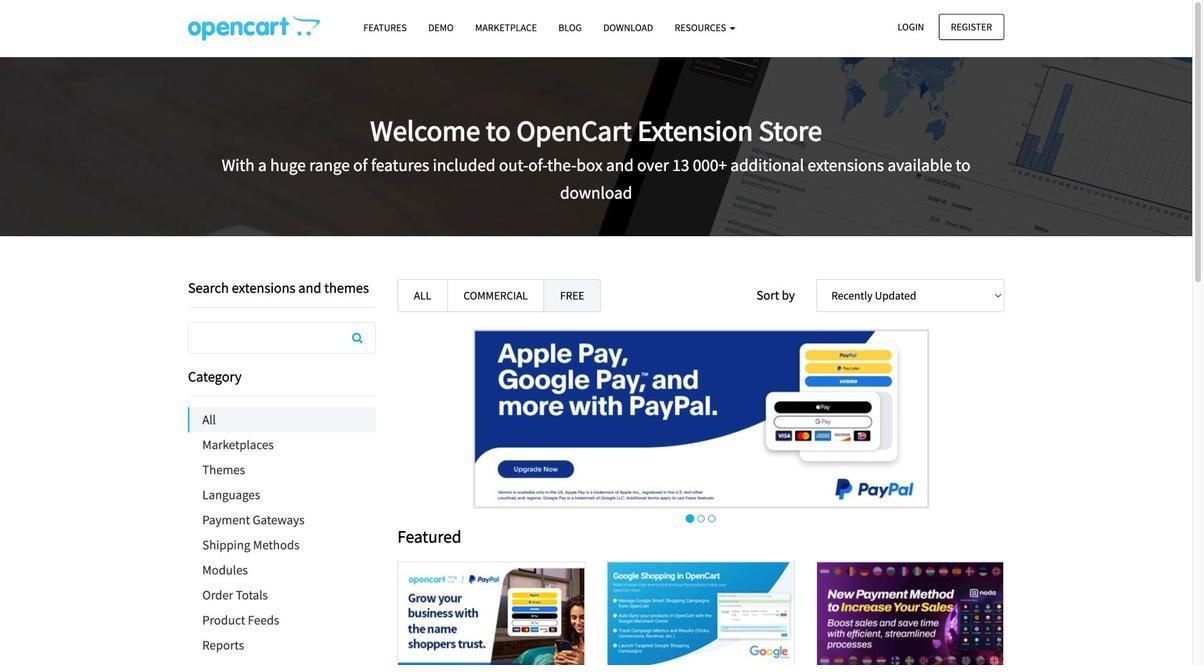 Task type: locate. For each thing, give the bounding box(es) containing it.
None text field
[[189, 323, 375, 353]]

paypal payment gateway image
[[473, 329, 929, 509]]

noda image
[[817, 562, 1003, 665]]



Task type: vqa. For each thing, say whether or not it's contained in the screenshot.
2nd new from the top of the page
no



Task type: describe. For each thing, give the bounding box(es) containing it.
paypal checkout integration image
[[398, 562, 585, 665]]

google shopping for opencart image
[[608, 562, 794, 665]]

opencart extensions image
[[188, 15, 320, 41]]

search image
[[352, 332, 363, 344]]



